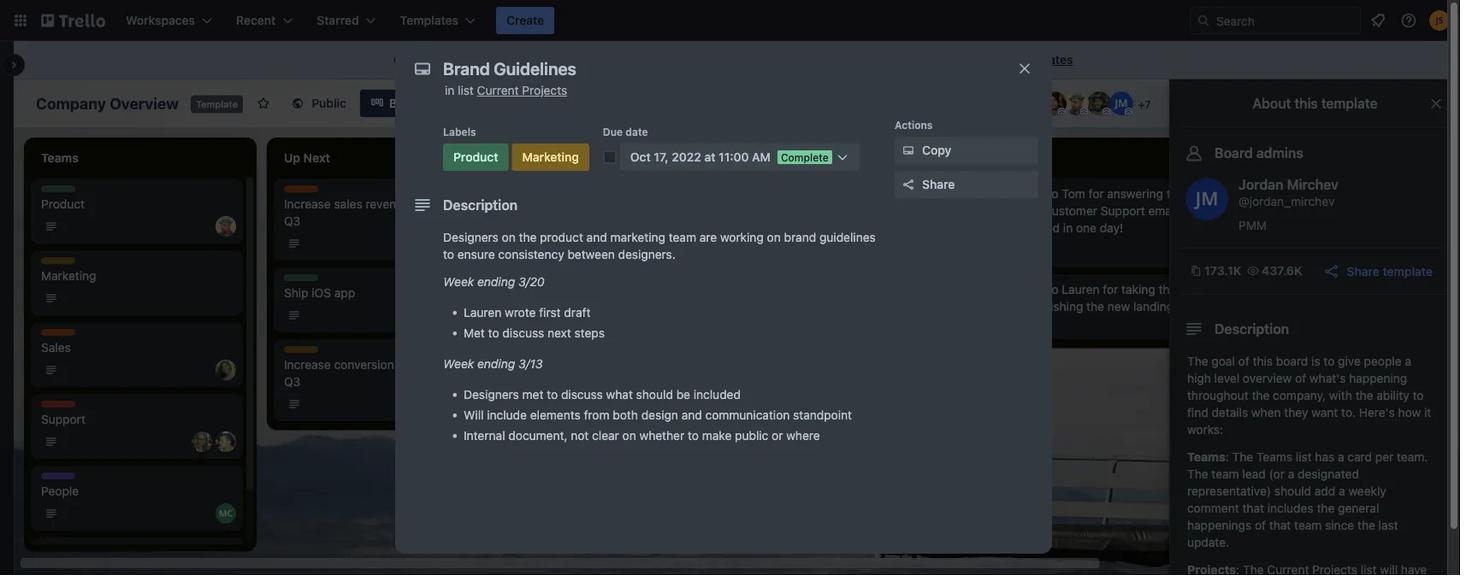 Task type: vqa. For each thing, say whether or not it's contained in the screenshot.
template in the "link"
yes



Task type: locate. For each thing, give the bounding box(es) containing it.
product for product product
[[41, 187, 80, 199]]

beth orthman (bethorthman) image up the tom mikelbach (tommikelbach) 'icon' on the bottom
[[216, 360, 236, 381]]

oct left 18,
[[548, 221, 565, 233]]

pmm
[[1239, 219, 1267, 233]]

support up the color: purple, title: "people" element
[[41, 413, 86, 427]]

None text field
[[435, 53, 1000, 84]]

will
[[464, 409, 484, 423]]

how
[[1399, 406, 1422, 420]]

for for bravo to lauren for taking the lead and finishing the new landing page design!
[[1103, 283, 1119, 297]]

2 horizontal spatial chris temperson (christemperson) image
[[1065, 92, 1089, 116]]

and inside designers on the product and marketing team are working on brand guidelines to ensure consistency between designers.
[[587, 231, 607, 245]]

beth orthman (bethorthman) image up week ending 3/20 at the left
[[466, 234, 486, 254]]

2 vertical spatial oct
[[548, 293, 565, 305]]

people inside people people
[[41, 474, 75, 486]]

create right 'copy.'
[[759, 53, 796, 67]]

make
[[702, 429, 732, 443]]

1 horizontal spatial share
[[1347, 264, 1380, 279]]

bravo for and
[[1013, 283, 1045, 297]]

1 bravo from the top
[[1013, 187, 1045, 201]]

0 vertical spatial board
[[800, 53, 833, 67]]

1 horizontal spatial team
[[1212, 468, 1240, 482]]

list
[[458, 83, 474, 98], [1296, 451, 1312, 465]]

product inside product marketing brand guidelines
[[527, 258, 566, 270]]

a right "(or"
[[1289, 468, 1295, 482]]

0 vertical spatial lauren
[[1062, 283, 1100, 297]]

1 vertical spatial amy freiderson (amyfreiderson) image
[[952, 360, 972, 381]]

0 horizontal spatial from
[[584, 409, 610, 423]]

rate
[[398, 358, 419, 372]]

increase sales revenue by 30% in q3 link
[[284, 196, 483, 230]]

17, up "draft"
[[568, 293, 581, 305]]

chris temperson (christemperson) image
[[1065, 92, 1089, 116], [216, 217, 236, 237], [952, 217, 972, 237]]

1 horizontal spatial color: orange, title: "sales" element
[[284, 186, 318, 199]]

0 vertical spatial bravo
[[1013, 187, 1045, 201]]

to left 'copy.'
[[694, 53, 705, 67]]

0 vertical spatial that
[[1243, 502, 1265, 516]]

1 vertical spatial lead
[[1243, 468, 1266, 482]]

a right people
[[1406, 355, 1412, 369]]

for left anyone
[[548, 53, 564, 67]]

from
[[836, 53, 862, 67], [584, 409, 610, 423]]

chris temperson (christemperson) image
[[709, 217, 729, 237]]

color: yellow, title: "marketing" element down product product
[[41, 258, 91, 270]]

teams up "(or"
[[1257, 451, 1293, 465]]

the down add
[[1317, 502, 1335, 516]]

2 horizontal spatial of
[[1296, 372, 1307, 386]]

to up what's
[[1324, 355, 1335, 369]]

by inside 'sales increase sales revenue by 30% in q3'
[[413, 197, 427, 211]]

437.6k
[[1262, 264, 1303, 278]]

should
[[636, 388, 673, 402], [1275, 485, 1312, 499]]

discuss down wrote
[[503, 326, 544, 341]]

beth orthman (bethorthman) image for sales
[[216, 360, 236, 381]]

share for share template
[[1347, 264, 1380, 279]]

2022 for mar 20, 2022
[[830, 221, 855, 233]]

2 vertical spatial for
[[1103, 283, 1119, 297]]

sm image inside copy link
[[900, 142, 917, 159]]

should up includes
[[1275, 485, 1312, 499]]

2 increase from the top
[[284, 358, 331, 372]]

bravo inside bravo to tom for answering the most customer support emails ever received in one day!
[[1013, 187, 1045, 201]]

0 vertical spatial amy freiderson (amyfreiderson) image
[[1021, 92, 1045, 116]]

product
[[454, 150, 498, 164], [41, 187, 80, 199], [41, 197, 85, 211], [527, 258, 566, 270], [284, 276, 323, 288]]

1 horizontal spatial create
[[759, 53, 796, 67]]

color: yellow, title: "marketing" element for marketing
[[41, 258, 91, 270]]

lauren wrote first draft met to discuss next steps
[[464, 306, 605, 341]]

oct for oct 17, 2022
[[548, 293, 565, 305]]

teams
[[1188, 451, 1226, 465], [1257, 451, 1293, 465]]

conversion
[[334, 358, 394, 372]]

color: green, title: "product" element
[[443, 144, 509, 171], [41, 186, 80, 199], [527, 258, 566, 270], [284, 275, 323, 288]]

sales left sales
[[284, 187, 311, 199]]

week down the met
[[443, 357, 474, 371]]

1 horizontal spatial lead
[[1243, 468, 1266, 482]]

1 vertical spatial for
[[1089, 187, 1104, 201]]

open information menu image
[[1401, 12, 1418, 29]]

1 vertical spatial lauren
[[464, 306, 502, 320]]

bravo to lauren for taking the lead and finishing the new landing page design!
[[1013, 283, 1205, 331]]

marketing
[[522, 150, 579, 164], [41, 258, 91, 270], [565, 258, 614, 270], [41, 269, 96, 283], [527, 330, 577, 342], [284, 347, 334, 359]]

173.1k
[[1205, 264, 1242, 278]]

description for goal
[[1215, 321, 1290, 338]]

sales for increase
[[284, 187, 311, 199]]

marketing left conversion
[[284, 347, 334, 359]]

marketing inside marketing marketing
[[41, 258, 91, 270]]

0 vertical spatial lead
[[1180, 283, 1204, 297]]

0 vertical spatial board
[[389, 96, 423, 110]]

color: orange, title: "sales" element down marketing marketing
[[41, 329, 75, 342]]

create
[[507, 13, 544, 27], [759, 53, 796, 67]]

sales
[[284, 187, 311, 199], [41, 330, 68, 342], [41, 341, 71, 355]]

0 horizontal spatial is
[[438, 53, 447, 67]]

high
[[1188, 372, 1212, 386]]

of up company,
[[1296, 372, 1307, 386]]

support down sales sales in the bottom left of the page
[[41, 402, 81, 414]]

create inside button
[[507, 13, 544, 27]]

amy freiderson (amyfreiderson) image
[[1021, 92, 1045, 116], [952, 360, 972, 381], [192, 432, 212, 453]]

lauren inside lauren wrote first draft met to discuss next steps
[[464, 306, 502, 320]]

0 vertical spatial designers
[[443, 231, 499, 245]]

the up the here's
[[1356, 389, 1374, 403]]

sales down marketing marketing
[[41, 330, 68, 342]]

increase for sales
[[284, 197, 331, 211]]

0 horizontal spatial of
[[1239, 355, 1250, 369]]

lead
[[1180, 283, 1204, 297], [1243, 468, 1266, 482]]

template inside button
[[1383, 264, 1433, 279]]

in right 30%
[[459, 197, 469, 211]]

in
[[445, 83, 455, 98], [459, 197, 469, 211], [1064, 221, 1073, 235]]

0 horizontal spatial jordan mirchev (jordan_mirchev) image
[[1110, 92, 1134, 116]]

0 vertical spatial should
[[636, 388, 673, 402]]

public button
[[281, 90, 357, 117]]

lauren up "finishing"
[[1062, 283, 1100, 297]]

0 horizontal spatial 17,
[[568, 293, 581, 305]]

sales
[[334, 197, 363, 211]]

to right the met
[[488, 326, 499, 341]]

1 vertical spatial and
[[1013, 300, 1034, 314]]

1 week from the top
[[443, 275, 474, 289]]

1 horizontal spatial board
[[1277, 355, 1309, 369]]

table link
[[437, 90, 506, 117]]

1 horizontal spatial sm image
[[900, 142, 917, 159]]

in left table
[[445, 83, 455, 98]]

color: orange, title: "sales" element
[[284, 186, 318, 199], [41, 329, 75, 342]]

17, for oct 17, 2022
[[568, 293, 581, 305]]

2022 right 18,
[[585, 221, 610, 233]]

marketing link
[[41, 268, 233, 285]]

ending left 3/13
[[478, 357, 515, 371]]

teams down "works:"
[[1188, 451, 1226, 465]]

by for 20%
[[423, 358, 436, 372]]

0 horizontal spatial board
[[389, 96, 423, 110]]

2 bravo from the top
[[1013, 283, 1045, 297]]

overview
[[1243, 372, 1293, 386]]

to inside lauren wrote first draft met to discuss next steps
[[488, 326, 499, 341]]

0 vertical spatial this
[[1295, 95, 1319, 112]]

q3 inside 'sales increase sales revenue by 30% in q3'
[[284, 214, 301, 228]]

lauren
[[1062, 283, 1100, 297], [464, 306, 502, 320]]

1 vertical spatial list
[[1296, 451, 1312, 465]]

by right rate
[[423, 358, 436, 372]]

the down general
[[1358, 519, 1376, 533]]

marketing down product product
[[41, 258, 91, 270]]

1 vertical spatial board
[[1277, 355, 1309, 369]]

share down copy
[[923, 178, 955, 192]]

marketing for marketing analytics data
[[527, 330, 577, 342]]

analytics data link
[[527, 340, 726, 357]]

finishing
[[1037, 300, 1084, 314]]

support up day!
[[1101, 204, 1146, 218]]

general
[[1339, 502, 1380, 516]]

lead inside "bravo to lauren for taking the lead and finishing the new landing page design!"
[[1180, 283, 1204, 297]]

2 horizontal spatial amy freiderson (amyfreiderson) image
[[1021, 92, 1045, 116]]

0 vertical spatial color: orange, title: "sales" element
[[284, 186, 318, 199]]

revenue
[[366, 197, 410, 211]]

q3 for sales
[[284, 214, 301, 228]]

of right happenings
[[1255, 519, 1267, 533]]

description up ensure
[[443, 197, 518, 214]]

0 horizontal spatial team
[[669, 231, 697, 245]]

people link
[[41, 484, 233, 501]]

to.
[[1342, 406, 1356, 420]]

0 horizontal spatial color: orange, title: "sales" element
[[41, 329, 75, 342]]

description up goal
[[1215, 321, 1290, 338]]

1 horizontal spatial amy freiderson (amyfreiderson) image
[[952, 360, 972, 381]]

color: purple, title: "people" element
[[41, 473, 75, 486]]

1 vertical spatial q3
[[284, 375, 301, 389]]

list left current
[[458, 83, 474, 98]]

copy
[[923, 143, 952, 157]]

marketing down first
[[527, 330, 577, 342]]

the inside the goal of this board is to give people a high level overview of what's happening throughout the company, with the ability to find details when they want to. here's how it works:
[[1188, 355, 1209, 369]]

1 horizontal spatial chris temperson (christemperson) image
[[952, 217, 972, 237]]

18,
[[568, 221, 582, 233]]

marketing for marketing
[[522, 150, 579, 164]]

am
[[752, 150, 771, 164]]

increase inside 'sales increase sales revenue by 30% in q3'
[[284, 197, 331, 211]]

to left ensure
[[443, 248, 454, 262]]

marketing inside product marketing brand guidelines
[[565, 258, 614, 270]]

mirchev
[[1288, 177, 1339, 193]]

standpoint
[[793, 409, 852, 423]]

2 people from the top
[[41, 485, 79, 499]]

1 q3 from the top
[[284, 214, 301, 228]]

taking
[[1122, 283, 1156, 297]]

sm image
[[391, 52, 408, 69], [900, 142, 917, 159]]

0 vertical spatial description
[[443, 197, 518, 214]]

0 horizontal spatial share
[[923, 178, 955, 192]]

color: orange, title: "sales" element left sales
[[284, 186, 318, 199]]

ending down ensure
[[478, 275, 515, 289]]

for inside "bravo to lauren for taking the lead and finishing the new landing page design!"
[[1103, 283, 1119, 297]]

sm image for this is a public template for anyone on the internet to copy.
[[391, 52, 408, 69]]

the up the consistency
[[519, 231, 537, 245]]

jordan mirchev (jordan_mirchev) image
[[1110, 92, 1134, 116], [1186, 178, 1229, 221]]

wrote
[[505, 306, 536, 320]]

includes
[[1268, 502, 1314, 516]]

marketing inside color: yellow, title: "marketing" element
[[522, 150, 579, 164]]

(or
[[1270, 468, 1285, 482]]

0 vertical spatial public
[[460, 53, 493, 67]]

sales up color: red, title: "support" element
[[41, 341, 71, 355]]

product for product ship ios app
[[284, 276, 323, 288]]

it
[[1425, 406, 1432, 420]]

sales inside 'sales increase sales revenue by 30% in q3'
[[284, 187, 311, 199]]

2022 right 20,
[[830, 221, 855, 233]]

1 vertical spatial public
[[735, 429, 769, 443]]

public
[[312, 96, 347, 110]]

2 vertical spatial amy freiderson (amyfreiderson) image
[[192, 432, 212, 453]]

2 week from the top
[[443, 357, 474, 371]]

team down :
[[1212, 468, 1240, 482]]

product inside product ship ios app
[[284, 276, 323, 288]]

for inside bravo to tom for answering the most customer support emails ever received in one day!
[[1089, 187, 1104, 201]]

jordan mirchev (jordan_mirchev) image right emails
[[1186, 178, 1229, 221]]

1 vertical spatial create
[[759, 53, 796, 67]]

0 vertical spatial q3
[[284, 214, 301, 228]]

2 q3 from the top
[[284, 375, 301, 389]]

0 horizontal spatial should
[[636, 388, 673, 402]]

2 teams from the left
[[1257, 451, 1293, 465]]

1 vertical spatial oct
[[548, 221, 565, 233]]

0 vertical spatial 17,
[[654, 150, 669, 164]]

bravo up most
[[1013, 187, 1045, 201]]

app
[[334, 286, 355, 300]]

3/13
[[519, 357, 543, 371]]

product marketing brand guidelines
[[527, 258, 621, 283]]

support support
[[41, 402, 86, 427]]

public inside designers met to discuss what should be included will include elements from both design and communication standpoint internal document, not clear on whether to make public or where
[[735, 429, 769, 443]]

1 vertical spatial should
[[1275, 485, 1312, 499]]

color: yellow, title: "marketing" element left conversion
[[284, 347, 334, 359]]

description for on
[[443, 197, 518, 214]]

guidelines
[[820, 231, 876, 245]]

oct for oct 17, 2022 at 11:00 am
[[631, 150, 651, 164]]

overview
[[110, 94, 179, 113]]

lauren up the met
[[464, 306, 502, 320]]

1 vertical spatial color: orange, title: "sales" element
[[41, 329, 75, 342]]

that down includes
[[1270, 519, 1292, 533]]

oct up first
[[548, 293, 565, 305]]

0 vertical spatial share
[[923, 178, 955, 192]]

1 horizontal spatial teams
[[1257, 451, 1293, 465]]

beth orthman (bethorthman) image
[[466, 234, 486, 254], [216, 360, 236, 381]]

1 horizontal spatial lauren
[[1062, 283, 1100, 297]]

1 vertical spatial beth orthman (bethorthman) image
[[216, 360, 236, 381]]

designers inside designers met to discuss what should be included will include elements from both design and communication standpoint internal document, not clear on whether to make public or where
[[464, 388, 519, 402]]

primary element
[[0, 0, 1461, 41]]

17, for oct 17, 2022 at 11:00 am
[[654, 150, 669, 164]]

1 vertical spatial 17,
[[568, 293, 581, 305]]

sm image down "actions"
[[900, 142, 917, 159]]

current
[[477, 83, 519, 98]]

color: yellow, title: "marketing" element
[[512, 144, 590, 171], [41, 258, 91, 270], [565, 258, 614, 270], [527, 329, 577, 342], [284, 347, 334, 359]]

this up overview
[[1253, 355, 1273, 369]]

people
[[1365, 355, 1402, 369]]

a inside the goal of this board is to give people a high level overview of what's happening throughout the company, with the ability to find details when they want to. here's how it works:
[[1406, 355, 1412, 369]]

week for week ending 3/13
[[443, 357, 474, 371]]

0 vertical spatial and
[[587, 231, 607, 245]]

1 increase from the top
[[284, 197, 331, 211]]

the right :
[[1233, 451, 1254, 465]]

a right add
[[1339, 485, 1346, 499]]

1 ending from the top
[[478, 275, 515, 289]]

sales for sales
[[41, 330, 68, 342]]

this right about at the right
[[1295, 95, 1319, 112]]

include
[[487, 409, 527, 423]]

jordan mirchev (jordan_mirchev) image left + in the right of the page
[[1110, 92, 1134, 116]]

for up new
[[1103, 283, 1119, 297]]

and
[[587, 231, 607, 245], [1013, 300, 1034, 314], [682, 409, 702, 423]]

they
[[1285, 406, 1309, 420]]

0 horizontal spatial create
[[507, 13, 544, 27]]

lead left "(or"
[[1243, 468, 1266, 482]]

increase for conversion
[[284, 358, 331, 372]]

increase left sales
[[284, 197, 331, 211]]

0 horizontal spatial sm image
[[391, 52, 408, 69]]

by for 30%
[[413, 197, 427, 211]]

this is a public template for anyone on the internet to copy.
[[411, 53, 738, 67]]

should inside designers met to discuss what should be included will include elements from both design and communication standpoint internal document, not clear on whether to make public or where
[[636, 388, 673, 402]]

designers for designers met to discuss what should be included will include elements from both design and communication standpoint internal document, not clear on whether to make public or where
[[464, 388, 519, 402]]

sales inside sales sales
[[41, 330, 68, 342]]

sales sales
[[41, 330, 71, 355]]

product for product
[[454, 150, 498, 164]]

oct 17, 2022 at 11:00 am
[[631, 150, 771, 164]]

0 vertical spatial in
[[445, 83, 455, 98]]

on down both
[[623, 429, 636, 443]]

0 vertical spatial beth orthman (bethorthman) image
[[466, 234, 486, 254]]

create up this is a public template for anyone on the internet to copy.
[[507, 13, 544, 27]]

q3 for conversion
[[284, 375, 301, 389]]

0 vertical spatial is
[[438, 53, 447, 67]]

color: green, title: "product" element up 3/20
[[527, 258, 566, 270]]

both
[[613, 409, 638, 423]]

2022 left at
[[672, 150, 702, 164]]

to left tom
[[1048, 187, 1059, 201]]

1 horizontal spatial and
[[682, 409, 702, 423]]

in down the customer
[[1064, 221, 1073, 235]]

designers for designers on the product and marketing team are working on brand guidelines to ensure consistency between designers.
[[443, 231, 499, 245]]

1 vertical spatial sm image
[[900, 142, 917, 159]]

2022 for oct 17, 2022
[[584, 293, 609, 305]]

and up between at left
[[587, 231, 607, 245]]

Board name text field
[[27, 90, 187, 117]]

share right 437.6k
[[1347, 264, 1380, 279]]

1 vertical spatial discuss
[[561, 388, 603, 402]]

included
[[694, 388, 741, 402]]

product inside product product
[[41, 187, 80, 199]]

0 horizontal spatial board
[[800, 53, 833, 67]]

0 horizontal spatial lead
[[1180, 283, 1204, 297]]

date
[[626, 126, 648, 138]]

2 vertical spatial and
[[682, 409, 702, 423]]

marketing increase conversion rate by 20% by q3
[[284, 347, 481, 389]]

1 horizontal spatial public
[[735, 429, 769, 443]]

ensure
[[458, 248, 495, 262]]

team down includes
[[1295, 519, 1323, 533]]

week
[[443, 275, 474, 289], [443, 357, 474, 371]]

1 vertical spatial description
[[1215, 321, 1290, 338]]

1 vertical spatial board
[[1215, 145, 1254, 161]]

is
[[438, 53, 447, 67], [1312, 355, 1321, 369]]

1 vertical spatial bravo
[[1013, 283, 1045, 297]]

increase inside marketing increase conversion rate by 20% by q3
[[284, 358, 331, 372]]

and inside "bravo to lauren for taking the lead and finishing the new landing page design!"
[[1013, 300, 1034, 314]]

and down be
[[682, 409, 702, 423]]

in list current projects
[[445, 83, 568, 98]]

designers inside designers on the product and marketing team are working on brand guidelines to ensure consistency between designers.
[[443, 231, 499, 245]]

17, left at
[[654, 150, 669, 164]]

here's
[[1360, 406, 1396, 420]]

of right goal
[[1239, 355, 1250, 369]]

bravo for customer
[[1013, 187, 1045, 201]]

for right tom
[[1089, 187, 1104, 201]]

0 horizontal spatial list
[[458, 83, 474, 98]]

designers up ensure
[[443, 231, 499, 245]]

0 horizontal spatial discuss
[[503, 326, 544, 341]]

bravo up design!
[[1013, 283, 1045, 297]]

q3 inside marketing increase conversion rate by 20% by q3
[[284, 375, 301, 389]]

+ 7
[[1139, 98, 1151, 110]]

create board from template
[[759, 53, 915, 67]]

the
[[627, 53, 645, 67], [1167, 187, 1185, 201], [519, 231, 537, 245], [1159, 283, 1177, 297], [1087, 300, 1105, 314], [1252, 389, 1270, 403], [1356, 389, 1374, 403], [1317, 502, 1335, 516], [1358, 519, 1376, 533]]

1 horizontal spatial should
[[1275, 485, 1312, 499]]

0 horizontal spatial beth orthman (bethorthman) image
[[216, 360, 236, 381]]

page
[[1178, 300, 1205, 314]]

create for create
[[507, 13, 544, 27]]

1 vertical spatial ending
[[478, 357, 515, 371]]

sm image left this
[[391, 52, 408, 69]]

0 horizontal spatial lauren
[[464, 306, 502, 320]]

1 people from the top
[[41, 474, 75, 486]]

that down representative)
[[1243, 502, 1265, 516]]

0 vertical spatial the
[[1188, 355, 1209, 369]]

to right met
[[547, 388, 558, 402]]

marketing up oct 17, 2022
[[565, 258, 614, 270]]

team left are
[[669, 231, 697, 245]]

1 vertical spatial designers
[[464, 388, 519, 402]]

2 horizontal spatial in
[[1064, 221, 1073, 235]]

marketing inside marketing increase conversion rate by 20% by q3
[[284, 347, 334, 359]]

lead inside : the teams list has a card per team. the team lead (or a designated representative) should add a weekly comment that includes the general happenings of that team since the last update.
[[1243, 468, 1266, 482]]

1 horizontal spatial description
[[1215, 321, 1290, 338]]

designers up include at the bottom left of the page
[[464, 388, 519, 402]]

design
[[642, 409, 679, 423]]

0 vertical spatial sm image
[[391, 52, 408, 69]]

to inside bravo to tom for answering the most customer support emails ever received in one day!
[[1048, 187, 1059, 201]]

internal
[[464, 429, 505, 443]]

product ship ios app
[[284, 276, 355, 300]]

0 vertical spatial team
[[669, 231, 697, 245]]

increase conversion rate by 20% by q3 link
[[284, 357, 483, 391]]

this
[[1295, 95, 1319, 112], [1253, 355, 1273, 369]]

and inside designers met to discuss what should be included will include elements from both design and communication standpoint internal document, not clear on whether to make public or where
[[682, 409, 702, 423]]

bravo inside "bravo to lauren for taking the lead and finishing the new landing page design!"
[[1013, 283, 1045, 297]]

since
[[1326, 519, 1355, 533]]

the
[[1188, 355, 1209, 369], [1233, 451, 1254, 465], [1188, 468, 1209, 482]]

1 horizontal spatial list
[[1296, 451, 1312, 465]]

marketing inside the marketing analytics data
[[527, 330, 577, 342]]

first
[[539, 306, 561, 320]]

0 horizontal spatial this
[[1253, 355, 1273, 369]]

2 horizontal spatial and
[[1013, 300, 1034, 314]]

the up landing at the bottom right of the page
[[1159, 283, 1177, 297]]

last
[[1379, 519, 1399, 533]]

marketing left "mark due date as complete" option
[[522, 150, 579, 164]]

0 vertical spatial from
[[836, 53, 862, 67]]

2 ending from the top
[[478, 357, 515, 371]]

ship
[[284, 286, 309, 300]]

0 vertical spatial list
[[458, 83, 474, 98]]



Task type: describe. For each thing, give the bounding box(es) containing it.
ending for 3/13
[[478, 357, 515, 371]]

document,
[[509, 429, 568, 443]]

board for board admins
[[1215, 145, 1254, 161]]

team inside designers on the product and marketing team are working on brand guidelines to ensure consistency between designers.
[[669, 231, 697, 245]]

sales increase sales revenue by 30% in q3
[[284, 187, 469, 228]]

ever
[[1188, 204, 1211, 218]]

about this template
[[1253, 95, 1378, 112]]

between
[[568, 248, 615, 262]]

on up the consistency
[[502, 231, 516, 245]]

11:00
[[719, 150, 749, 164]]

the inside designers on the product and marketing team are working on brand guidelines to ensure consistency between designers.
[[519, 231, 537, 245]]

admins
[[1257, 145, 1304, 161]]

color: green, title: "product" element up marketing marketing
[[41, 186, 80, 199]]

template
[[196, 99, 238, 110]]

create for create board from template
[[759, 53, 796, 67]]

current projects link
[[477, 83, 568, 98]]

emails
[[1149, 204, 1184, 218]]

should inside : the teams list has a card per team. the team lead (or a designated representative) should add a weekly comment that includes the general happenings of that team since the last update.
[[1275, 485, 1312, 499]]

star or unstar board image
[[257, 97, 271, 110]]

the inside bravo to tom for answering the most customer support emails ever received in one day!
[[1167, 187, 1185, 201]]

3/20
[[519, 275, 545, 289]]

anyone
[[567, 53, 607, 67]]

actions
[[895, 119, 933, 131]]

board link
[[360, 90, 433, 117]]

search image
[[1197, 14, 1211, 27]]

copy.
[[709, 53, 738, 67]]

the left internet
[[627, 53, 645, 67]]

what
[[606, 388, 633, 402]]

oct 17, 2022
[[548, 293, 609, 305]]

1 vertical spatial the
[[1233, 451, 1254, 465]]

a right has
[[1338, 451, 1345, 465]]

bravo to tom for answering the most customer support emails ever received in one day! link
[[1013, 186, 1212, 237]]

2022 for oct 17, 2022 at 11:00 am
[[672, 150, 702, 164]]

0 vertical spatial of
[[1239, 355, 1250, 369]]

color: red, title: "support" element
[[41, 401, 81, 414]]

:
[[1226, 451, 1230, 465]]

are
[[700, 231, 717, 245]]

the up when on the bottom of the page
[[1252, 389, 1270, 403]]

oct for oct 18, 2022
[[548, 221, 565, 233]]

on left brand
[[767, 231, 781, 245]]

brand
[[527, 269, 560, 283]]

to inside "bravo to lauren for taking the lead and finishing the new landing page design!"
[[1048, 283, 1059, 297]]

Mark due date as complete checkbox
[[603, 151, 617, 164]]

discuss inside designers met to discuss what should be included will include elements from both design and communication standpoint internal document, not clear on whether to make public or where
[[561, 388, 603, 402]]

designated
[[1298, 468, 1360, 482]]

week ending 3/13
[[443, 357, 543, 371]]

happening
[[1350, 372, 1408, 386]]

week for week ending 3/20
[[443, 275, 474, 289]]

add
[[1315, 485, 1336, 499]]

throughout
[[1188, 389, 1249, 403]]

marketing analytics data
[[527, 330, 607, 355]]

lauren inside "bravo to lauren for taking the lead and finishing the new landing page design!"
[[1062, 283, 1100, 297]]

1 horizontal spatial this
[[1295, 95, 1319, 112]]

0 horizontal spatial amy freiderson (amyfreiderson) image
[[192, 432, 212, 453]]

projects
[[522, 83, 568, 98]]

in inside 'sales increase sales revenue by 30% in q3'
[[459, 197, 469, 211]]

jordan mirchev link
[[1239, 177, 1339, 193]]

1 teams from the left
[[1188, 451, 1226, 465]]

1 horizontal spatial jordan mirchev (jordan_mirchev) image
[[1186, 178, 1229, 221]]

+
[[1139, 98, 1145, 110]]

1 vertical spatial that
[[1270, 519, 1292, 533]]

2 vertical spatial the
[[1188, 468, 1209, 482]]

share button
[[895, 171, 1039, 199]]

designers.
[[618, 248, 676, 262]]

product product
[[41, 187, 85, 211]]

brand guidelines link
[[527, 268, 726, 285]]

from inside designers met to discuss what should be included will include elements from both design and communication standpoint internal document, not clear on whether to make public or where
[[584, 409, 610, 423]]

0 horizontal spatial public
[[460, 53, 493, 67]]

has
[[1316, 451, 1335, 465]]

create button
[[496, 7, 555, 34]]

sales link
[[41, 340, 233, 357]]

data
[[581, 341, 607, 355]]

marketing for marketing marketing
[[41, 258, 91, 270]]

to inside designers on the product and marketing team are working on brand guidelines to ensure consistency between designers.
[[443, 248, 454, 262]]

copy link
[[895, 137, 1039, 164]]

working
[[721, 231, 764, 245]]

teams inside : the teams list has a card per team. the team lead (or a designated representative) should add a weekly comment that includes the general happenings of that team since the last update.
[[1257, 451, 1293, 465]]

color: green, title: "product" element down labels
[[443, 144, 509, 171]]

0 notifications image
[[1368, 10, 1389, 31]]

one
[[1077, 221, 1097, 235]]

color: green, title: "product" element left app
[[284, 275, 323, 288]]

guidelines
[[563, 269, 621, 283]]

color: yellow, title: "marketing" element for increase conversion rate by 20% by q3
[[284, 347, 334, 359]]

people people
[[41, 474, 79, 499]]

more
[[985, 53, 1014, 67]]

ending for 3/20
[[478, 275, 515, 289]]

2 horizontal spatial team
[[1295, 519, 1323, 533]]

sm image for copy
[[900, 142, 917, 159]]

mar
[[791, 221, 809, 233]]

for for bravo to tom for answering the most customer support emails ever received in one day!
[[1089, 187, 1104, 201]]

create board from template link
[[748, 46, 926, 74]]

complete
[[781, 151, 829, 163]]

bravo to lauren for taking the lead and finishing the new landing page design! link
[[1013, 282, 1212, 333]]

jordan
[[1239, 177, 1284, 193]]

not
[[571, 429, 589, 443]]

0 horizontal spatial in
[[445, 83, 455, 98]]

0 horizontal spatial chris temperson (christemperson) image
[[216, 217, 236, 237]]

share for share
[[923, 178, 955, 192]]

customer
[[1044, 204, 1098, 218]]

of inside : the teams list has a card per team. the team lead (or a designated representative) should add a weekly comment that includes the general happenings of that team since the last update.
[[1255, 519, 1267, 533]]

analytics
[[527, 341, 578, 355]]

: the teams list has a card per team. the team lead (or a designated representative) should add a weekly comment that includes the general happenings of that team since the last update.
[[1188, 451, 1429, 550]]

draft
[[564, 306, 591, 320]]

0 vertical spatial for
[[548, 53, 564, 67]]

explore
[[939, 53, 982, 67]]

in inside bravo to tom for answering the most customer support emails ever received in one day!
[[1064, 221, 1073, 235]]

by right 20%
[[468, 358, 481, 372]]

this inside the goal of this board is to give people a high level overview of what's happening throughout the company, with the ability to find details when they want to. here's how it works:
[[1253, 355, 1273, 369]]

oct 18, 2022
[[548, 221, 610, 233]]

or
[[772, 429, 783, 443]]

to up how
[[1413, 389, 1424, 403]]

color: yellow, title: "marketing" element for analytics data
[[527, 329, 577, 342]]

landing
[[1134, 300, 1174, 314]]

explore more templates
[[939, 53, 1074, 67]]

board for board
[[389, 96, 423, 110]]

on inside designers met to discuss what should be included will include elements from both design and communication standpoint internal document, not clear on whether to make public or where
[[623, 429, 636, 443]]

color: yellow, title: "marketing" element up oct 17, 2022
[[565, 258, 614, 270]]

andre gorte (andregorte) image
[[1043, 92, 1067, 116]]

is inside the goal of this board is to give people a high level overview of what's happening throughout the company, with the ability to find details when they want to. here's how it works:
[[1312, 355, 1321, 369]]

2022 for oct 18, 2022
[[585, 221, 610, 233]]

tom mikelbach (tommikelbach) image
[[216, 432, 236, 453]]

be
[[677, 388, 691, 402]]

product link
[[41, 196, 233, 213]]

works:
[[1188, 423, 1224, 437]]

0 vertical spatial jordan mirchev (jordan_mirchev) image
[[1110, 92, 1134, 116]]

color: yellow, title: "marketing" element left "mark due date as complete" option
[[512, 144, 590, 171]]

board inside the goal of this board is to give people a high level overview of what's happening throughout the company, with the ability to find details when they want to. here's how it works:
[[1277, 355, 1309, 369]]

product
[[540, 231, 584, 245]]

john opherson (johnopherson) image
[[1088, 92, 1112, 116]]

support inside support support
[[41, 402, 81, 414]]

customize views image
[[515, 95, 532, 112]]

tom
[[1062, 187, 1086, 201]]

beth orthman (bethorthman) image for increase sales revenue by 30% in q3
[[466, 234, 486, 254]]

on right anyone
[[610, 53, 624, 67]]

what's
[[1310, 372, 1347, 386]]

board admins
[[1215, 145, 1304, 161]]

product for product marketing brand guidelines
[[527, 258, 566, 270]]

share template
[[1347, 264, 1433, 279]]

discuss inside lauren wrote first draft met to discuss next steps
[[503, 326, 544, 341]]

where
[[787, 429, 820, 443]]

1 vertical spatial team
[[1212, 468, 1240, 482]]

to left make
[[688, 429, 699, 443]]

day!
[[1100, 221, 1124, 235]]

the left new
[[1087, 300, 1105, 314]]

marketing up sales sales in the bottom left of the page
[[41, 269, 96, 283]]

color: orange, title: "sales" element for increase
[[284, 186, 318, 199]]

a right this
[[450, 53, 457, 67]]

marques closter (marquescloster) image
[[216, 504, 236, 525]]

john smith (johnsmith38824343) image
[[1430, 10, 1451, 31]]

share template button
[[1323, 263, 1433, 281]]

color: orange, title: "sales" element for sales
[[41, 329, 75, 342]]

new
[[1108, 300, 1131, 314]]

Search field
[[1211, 8, 1361, 33]]

1 vertical spatial of
[[1296, 372, 1307, 386]]

support inside bravo to tom for answering the most customer support emails ever received in one day!
[[1101, 204, 1146, 218]]

bravo to tom for answering the most customer support emails ever received in one day!
[[1013, 187, 1211, 235]]

communication
[[706, 409, 790, 423]]

marketing
[[611, 231, 666, 245]]

marketing for marketing increase conversion rate by 20% by q3
[[284, 347, 334, 359]]

list inside : the teams list has a card per team. the team lead (or a designated representative) should add a weekly comment that includes the general happenings of that team since the last update.
[[1296, 451, 1312, 465]]



